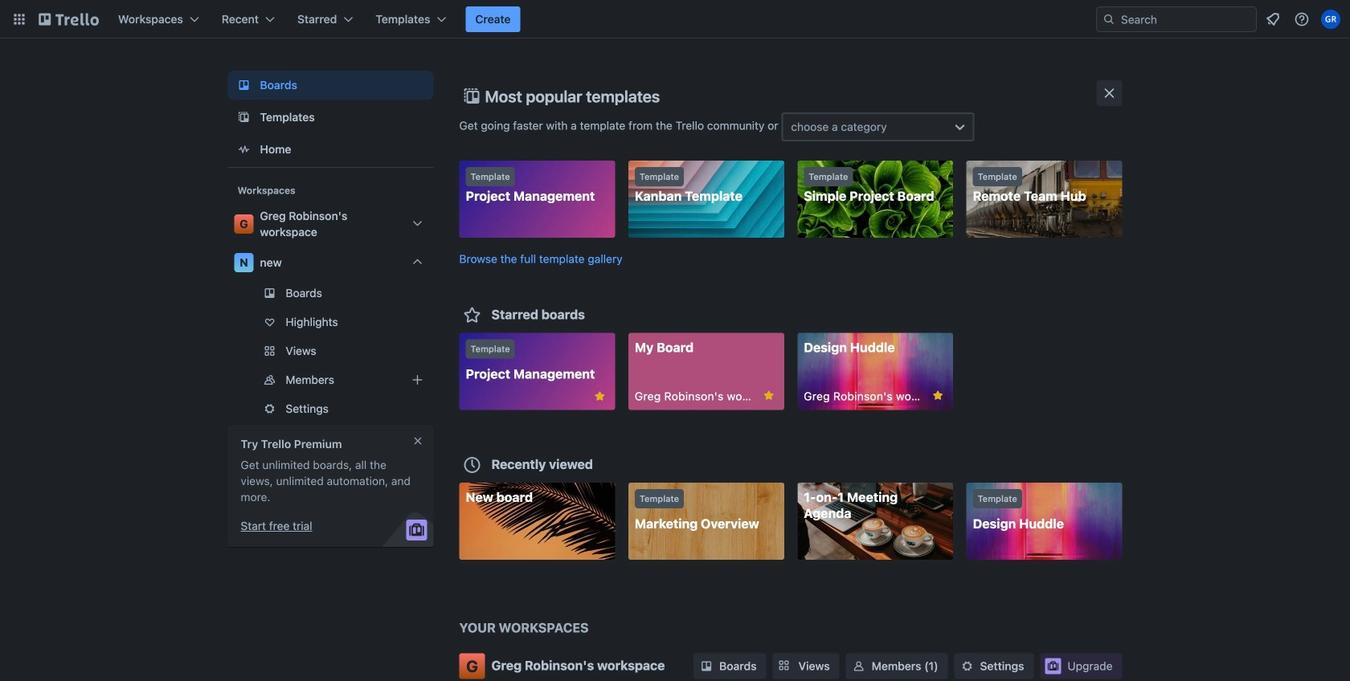 Task type: vqa. For each thing, say whether or not it's contained in the screenshot.
Search 'field'
yes



Task type: describe. For each thing, give the bounding box(es) containing it.
2 click to unstar this board. it will be removed from your starred list. image from the left
[[931, 389, 945, 403]]

click to unstar this board. it will be removed from your starred list. image
[[593, 389, 607, 404]]

1 sm image from the left
[[699, 659, 715, 675]]

0 notifications image
[[1264, 10, 1283, 29]]

search image
[[1103, 13, 1116, 26]]

template board image
[[234, 108, 254, 127]]

3 sm image from the left
[[959, 659, 976, 675]]

Search field
[[1116, 7, 1256, 31]]



Task type: locate. For each thing, give the bounding box(es) containing it.
open information menu image
[[1294, 11, 1310, 27]]

0 horizontal spatial sm image
[[699, 659, 715, 675]]

2 horizontal spatial sm image
[[959, 659, 976, 675]]

2 sm image from the left
[[851, 659, 867, 675]]

back to home image
[[39, 6, 99, 32]]

board image
[[234, 76, 254, 95]]

1 horizontal spatial sm image
[[851, 659, 867, 675]]

home image
[[234, 140, 254, 159]]

greg robinson (gregrobinson96) image
[[1322, 10, 1341, 29]]

sm image
[[699, 659, 715, 675], [851, 659, 867, 675], [959, 659, 976, 675]]

0 horizontal spatial click to unstar this board. it will be removed from your starred list. image
[[762, 389, 776, 403]]

primary element
[[0, 0, 1350, 39]]

click to unstar this board. it will be removed from your starred list. image
[[762, 389, 776, 403], [931, 389, 945, 403]]

add image
[[408, 371, 427, 390]]

1 click to unstar this board. it will be removed from your starred list. image from the left
[[762, 389, 776, 403]]

1 horizontal spatial click to unstar this board. it will be removed from your starred list. image
[[931, 389, 945, 403]]



